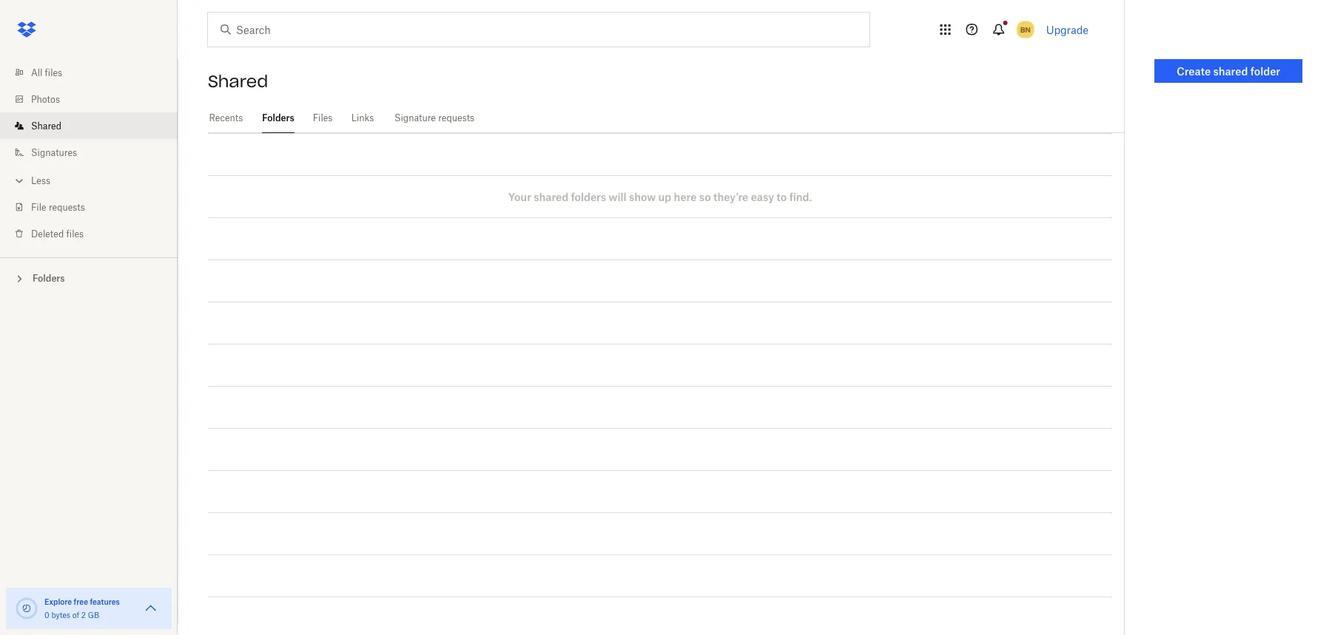Task type: vqa. For each thing, say whether or not it's contained in the screenshot.
the bottom files
yes



Task type: locate. For each thing, give the bounding box(es) containing it.
will
[[609, 191, 627, 203]]

1 horizontal spatial files
[[66, 228, 84, 239]]

deleted
[[31, 228, 64, 239]]

requests right the signature
[[438, 113, 475, 124]]

gb
[[88, 611, 99, 620]]

your shared folders will show up here so they're easy to find.
[[508, 191, 812, 203]]

0 vertical spatial shared
[[1214, 65, 1248, 77]]

files for all files
[[45, 67, 62, 78]]

recents
[[209, 113, 243, 124]]

folders left files
[[262, 113, 294, 124]]

shared right the your
[[534, 191, 569, 203]]

photos link
[[12, 86, 178, 113]]

0 horizontal spatial folders
[[33, 273, 65, 284]]

tab list containing recents
[[208, 104, 1124, 133]]

folders link
[[262, 104, 295, 131]]

folders
[[571, 191, 606, 203]]

free
[[74, 598, 88, 607]]

so
[[699, 191, 711, 203]]

files right the deleted
[[66, 228, 84, 239]]

files link
[[312, 104, 333, 131]]

less image
[[12, 174, 27, 188]]

0 horizontal spatial requests
[[49, 202, 85, 213]]

1 vertical spatial files
[[66, 228, 84, 239]]

1 vertical spatial shared
[[31, 120, 61, 131]]

folders down the deleted
[[33, 273, 65, 284]]

signature
[[394, 113, 436, 124]]

shared left folder
[[1214, 65, 1248, 77]]

shared down photos
[[31, 120, 61, 131]]

requests right file at left top
[[49, 202, 85, 213]]

folders
[[262, 113, 294, 124], [33, 273, 65, 284]]

files for deleted files
[[66, 228, 84, 239]]

0 vertical spatial files
[[45, 67, 62, 78]]

files
[[45, 67, 62, 78], [66, 228, 84, 239]]

they're
[[714, 191, 749, 203]]

file requests
[[31, 202, 85, 213]]

folder
[[1251, 65, 1281, 77]]

folders inside button
[[33, 273, 65, 284]]

bytes
[[51, 611, 70, 620]]

0 vertical spatial folders
[[262, 113, 294, 124]]

bn
[[1021, 25, 1031, 34]]

shared
[[1214, 65, 1248, 77], [534, 191, 569, 203]]

tab list
[[208, 104, 1124, 133]]

upgrade link
[[1046, 23, 1089, 36]]

1 vertical spatial folders
[[33, 273, 65, 284]]

shared inside button
[[1214, 65, 1248, 77]]

shared up recents link
[[208, 71, 268, 92]]

of
[[72, 611, 79, 620]]

signatures
[[31, 147, 77, 158]]

files
[[313, 113, 333, 124]]

all
[[31, 67, 42, 78]]

links
[[351, 113, 374, 124]]

all files link
[[12, 59, 178, 86]]

1 horizontal spatial folders
[[262, 113, 294, 124]]

create shared folder button
[[1155, 59, 1303, 83]]

files right the "all" at the left of page
[[45, 67, 62, 78]]

1 vertical spatial shared
[[534, 191, 569, 203]]

1 horizontal spatial shared
[[1214, 65, 1248, 77]]

1 vertical spatial requests
[[49, 202, 85, 213]]

list
[[0, 50, 178, 258]]

shared list item
[[0, 113, 178, 139]]

links link
[[351, 104, 375, 131]]

2
[[81, 611, 86, 620]]

0 vertical spatial requests
[[438, 113, 475, 124]]

0 vertical spatial shared
[[208, 71, 268, 92]]

explore
[[44, 598, 72, 607]]

requests
[[438, 113, 475, 124], [49, 202, 85, 213]]

0 horizontal spatial shared
[[31, 120, 61, 131]]

1 horizontal spatial requests
[[438, 113, 475, 124]]

up
[[658, 191, 672, 203]]

0 horizontal spatial files
[[45, 67, 62, 78]]

dropbox image
[[12, 15, 41, 44]]

requests for signature requests
[[438, 113, 475, 124]]

0 horizontal spatial shared
[[534, 191, 569, 203]]

shared
[[208, 71, 268, 92], [31, 120, 61, 131]]

upgrade
[[1046, 23, 1089, 36]]



Task type: describe. For each thing, give the bounding box(es) containing it.
photos
[[31, 94, 60, 105]]

here
[[674, 191, 697, 203]]

create shared folder
[[1177, 65, 1281, 77]]

deleted files link
[[12, 221, 178, 247]]

shared link
[[12, 113, 178, 139]]

explore free features 0 bytes of 2 gb
[[44, 598, 120, 620]]

recents link
[[208, 104, 244, 131]]

to
[[777, 191, 787, 203]]

1 horizontal spatial shared
[[208, 71, 268, 92]]

list containing all files
[[0, 50, 178, 258]]

requests for file requests
[[49, 202, 85, 213]]

signatures link
[[12, 139, 178, 166]]

Search in folder "Dropbox" text field
[[236, 21, 839, 38]]

deleted files
[[31, 228, 84, 239]]

bn button
[[1014, 18, 1038, 41]]

less
[[31, 175, 50, 186]]

features
[[90, 598, 120, 607]]

0
[[44, 611, 49, 620]]

your
[[508, 191, 531, 203]]

file requests link
[[12, 194, 178, 221]]

show
[[629, 191, 656, 203]]

find.
[[790, 191, 812, 203]]

easy
[[751, 191, 774, 203]]

shared for your
[[534, 191, 569, 203]]

all files
[[31, 67, 62, 78]]

folders button
[[0, 267, 178, 289]]

signature requests
[[394, 113, 475, 124]]

shared inside 'shared' link
[[31, 120, 61, 131]]

file
[[31, 202, 46, 213]]

shared for create
[[1214, 65, 1248, 77]]

quota usage element
[[15, 597, 38, 621]]

signature requests link
[[392, 104, 477, 131]]

create
[[1177, 65, 1211, 77]]



